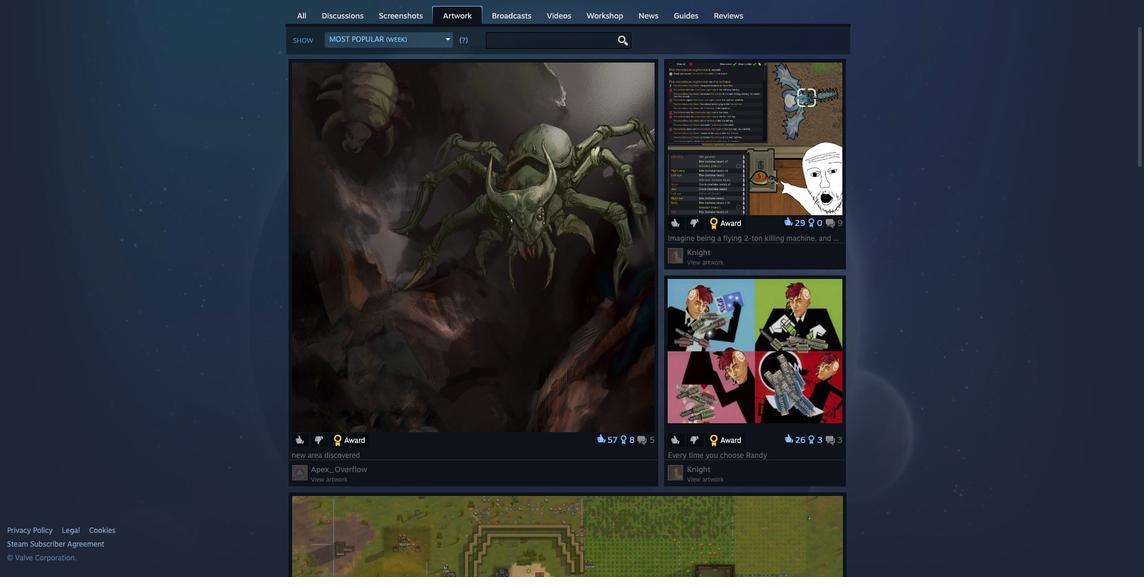 Task type: vqa. For each thing, say whether or not it's contained in the screenshot.
topmost Group
no



Task type: locate. For each thing, give the bounding box(es) containing it.
new
[[292, 451, 306, 460]]

award link for 57
[[330, 434, 369, 448]]

1 knight link from the top
[[687, 247, 711, 257]]

award for 57
[[344, 436, 365, 445]]

most popular (week)
[[329, 35, 407, 44]]

policy
[[33, 526, 53, 535]]

1 horizontal spatial 3
[[838, 435, 843, 445]]

knight view artwork for 29
[[687, 247, 724, 266]]

area
[[308, 451, 322, 460]]

2 knight from the top
[[687, 464, 711, 474]]

artwork inside apex_overflow view artwork
[[326, 476, 348, 483]]

1 vertical spatial knight view artwork
[[687, 464, 724, 483]]

knight
[[687, 247, 711, 257], [687, 464, 711, 474]]

reviews
[[714, 11, 744, 20]]

knight link
[[687, 247, 711, 257], [687, 464, 711, 474]]

cookies steam subscriber agreement © valve corporation.
[[7, 526, 116, 562]]

award link
[[706, 217, 745, 231], [330, 434, 369, 448], [706, 434, 745, 448]]

steam subscriber agreement link
[[7, 540, 282, 549]]

knight view artwork
[[687, 247, 724, 266], [687, 464, 724, 483]]

you
[[706, 451, 718, 460]]

57
[[607, 435, 618, 445]]

award link for 29
[[706, 217, 745, 231]]

2 knight view artwork from the top
[[687, 464, 724, 483]]

cookies
[[89, 526, 116, 535]]

view artwork link for 29
[[687, 259, 724, 266]]

all link
[[291, 7, 312, 23]]

view
[[687, 259, 701, 266], [311, 476, 325, 483], [687, 476, 701, 483]]

all
[[297, 11, 306, 20]]

news link
[[633, 7, 665, 23]]

0 vertical spatial knight
[[687, 247, 711, 257]]

artwork
[[702, 259, 724, 266], [326, 476, 348, 483], [702, 476, 724, 483]]

artwork link
[[432, 6, 483, 25]]

new area discovered
[[292, 451, 362, 460]]

broadcasts
[[492, 11, 532, 20]]

legal
[[62, 526, 80, 535]]

1 vertical spatial knight link
[[687, 464, 711, 474]]

every time you choose randy
[[668, 451, 769, 460]]

1 knight from the top
[[687, 247, 711, 257]]

0 vertical spatial knight link
[[687, 247, 711, 257]]

award for 26
[[721, 436, 741, 445]]

award
[[721, 219, 741, 228], [344, 436, 365, 445], [721, 436, 741, 445]]

view for 26
[[687, 476, 701, 483]]

view inside apex_overflow view artwork
[[311, 476, 325, 483]]

apex_overflow link
[[311, 464, 367, 474]]

popular
[[352, 35, 384, 44]]

award for 29
[[721, 219, 741, 228]]

2 knight link from the top
[[687, 464, 711, 474]]

guides link
[[668, 7, 705, 23]]

most
[[329, 35, 350, 44]]

0 horizontal spatial 3
[[818, 435, 823, 445]]

discussions
[[322, 11, 364, 20]]

0 vertical spatial knight view artwork
[[687, 247, 724, 266]]

view artwork link
[[687, 259, 724, 266], [311, 476, 348, 483], [687, 476, 724, 483]]

apex_overflow
[[311, 464, 367, 474]]

screenshots link
[[373, 7, 429, 23]]

None text field
[[486, 32, 632, 49]]

privacy policy link
[[7, 526, 53, 535]]

1 knight view artwork from the top
[[687, 247, 724, 266]]

0
[[817, 218, 823, 228]]

videos
[[547, 11, 572, 20]]

news
[[639, 11, 659, 20]]

knight for 29
[[687, 247, 711, 257]]

1 vertical spatial knight
[[687, 464, 711, 474]]

3
[[818, 435, 823, 445], [838, 435, 843, 445]]

8
[[629, 435, 635, 445]]



Task type: describe. For each thing, give the bounding box(es) containing it.
reviews link
[[708, 7, 749, 23]]

privacy
[[7, 526, 31, 535]]

view for 29
[[687, 259, 701, 266]]

knight for 26
[[687, 464, 711, 474]]

broadcasts link
[[486, 7, 538, 23]]

workshop
[[587, 11, 623, 20]]

steam
[[7, 540, 28, 549]]

choose
[[720, 451, 744, 460]]

show
[[293, 36, 313, 45]]

knight link for 29
[[687, 247, 711, 257]]

26
[[795, 435, 806, 445]]

5
[[650, 435, 655, 445]]

view artwork link for 26
[[687, 476, 724, 483]]

view artwork link for 57
[[311, 476, 348, 483]]

discovered
[[324, 451, 360, 460]]

every
[[668, 451, 687, 460]]

artwork for 26
[[702, 476, 724, 483]]

workshop link
[[581, 7, 629, 23]]

artwork for 29
[[702, 259, 724, 266]]

videos link
[[541, 7, 577, 23]]

(week)
[[386, 36, 407, 43]]

©
[[7, 553, 13, 562]]

discussions link
[[316, 7, 370, 23]]

screenshots
[[379, 11, 423, 20]]

view for 57
[[311, 476, 325, 483]]

(?)
[[459, 36, 468, 45]]

valve
[[15, 553, 33, 562]]

legal link
[[62, 526, 80, 535]]

subscriber
[[30, 540, 65, 549]]

guides
[[674, 11, 699, 20]]

cookies link
[[89, 526, 116, 535]]

artwork for 57
[[326, 476, 348, 483]]

privacy policy
[[7, 526, 53, 535]]

randy
[[746, 451, 767, 460]]

1 3 from the left
[[818, 435, 823, 445]]

9
[[838, 218, 843, 228]]

knight link for 26
[[687, 464, 711, 474]]

2 3 from the left
[[838, 435, 843, 445]]

time
[[689, 451, 704, 460]]

corporation.
[[35, 553, 77, 562]]

apex_overflow view artwork
[[311, 464, 367, 483]]

knight view artwork for 26
[[687, 464, 724, 483]]

29
[[795, 218, 805, 228]]

artwork
[[443, 11, 472, 20]]

award link for 26
[[706, 434, 745, 448]]

agreement
[[67, 540, 104, 549]]



